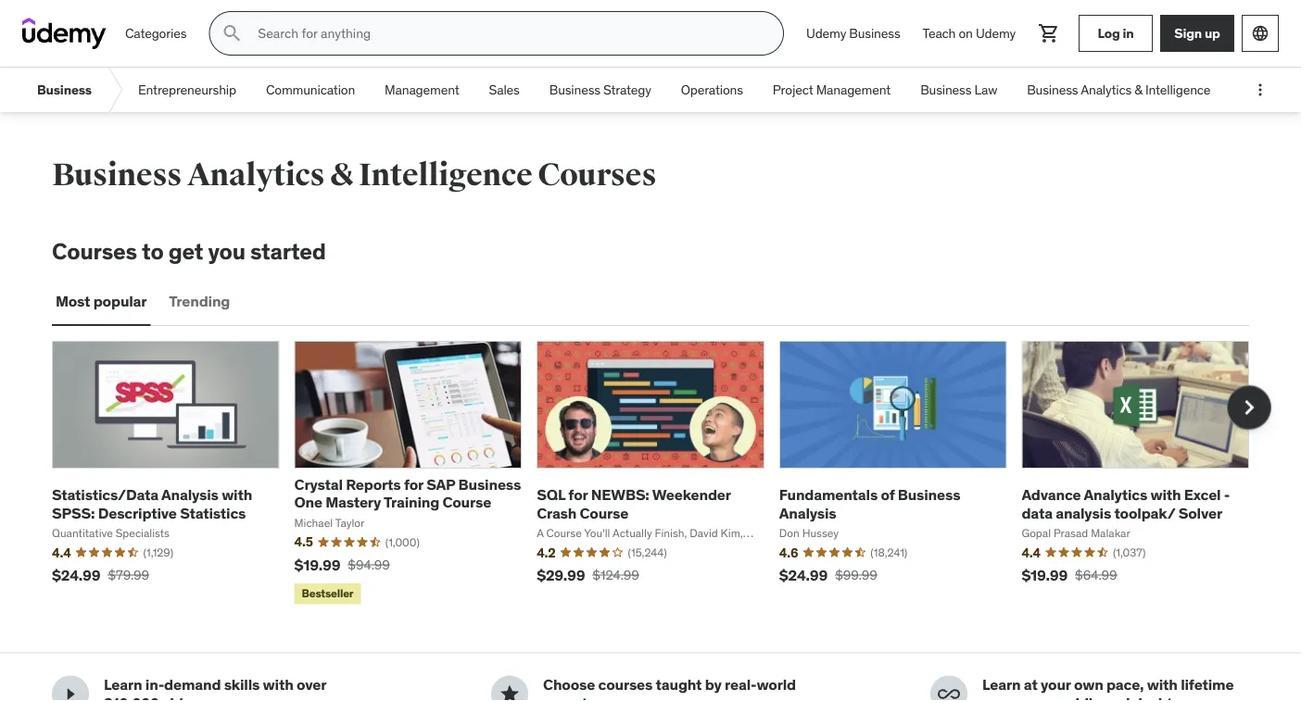 Task type: describe. For each thing, give the bounding box(es) containing it.
learn for learn at your own pace, with lifetime access on mobile and desktop
[[982, 676, 1021, 695]]

log in
[[1098, 25, 1134, 41]]

with inside statistics/data analysis with spss: descriptive statistics
[[222, 486, 252, 505]]

with inside learn in-demand skills with over 210,000 video courses
[[263, 676, 293, 695]]

udemy business
[[806, 25, 900, 41]]

desktop
[[1133, 693, 1190, 702]]

communication
[[266, 81, 355, 98]]

choose
[[543, 676, 595, 695]]

analytics for business analytics & intelligence courses
[[187, 156, 325, 194]]

mobile
[[1054, 693, 1101, 702]]

business left strategy
[[549, 81, 600, 98]]

business strategy
[[549, 81, 651, 98]]

udemy image
[[22, 18, 107, 49]]

sign
[[1174, 25, 1202, 41]]

own
[[1074, 676, 1103, 695]]

fundamentals
[[779, 486, 878, 505]]

intelligence for business analytics & intelligence courses
[[359, 156, 532, 194]]

excel
[[1184, 486, 1221, 505]]

strategy
[[603, 81, 651, 98]]

crystal reports for sap business one mastery training course link
[[294, 475, 521, 512]]

submit search image
[[221, 22, 243, 44]]

experts
[[543, 693, 595, 702]]

0 vertical spatial on
[[959, 25, 973, 41]]

entrepreneurship
[[138, 81, 236, 98]]

analysis inside statistics/data analysis with spss: descriptive statistics
[[161, 486, 218, 505]]

business analytics & intelligence link
[[1012, 68, 1225, 112]]

over
[[297, 676, 326, 695]]

business up to
[[52, 156, 182, 194]]

fundamentals of business analysis link
[[779, 486, 960, 523]]

udemy inside udemy business link
[[806, 25, 846, 41]]

210,000
[[104, 693, 159, 702]]

trending button
[[165, 280, 234, 324]]

business down shopping cart with 0 items image
[[1027, 81, 1078, 98]]

business left arrow pointing to subcategory menu links image
[[37, 81, 92, 98]]

analysis
[[1056, 504, 1111, 523]]

sap
[[426, 475, 455, 494]]

Search for anything text field
[[254, 18, 761, 49]]

in-
[[145, 676, 164, 695]]

sql for newbs: weekender crash course link
[[537, 486, 731, 523]]

statistics
[[180, 504, 246, 523]]

by
[[705, 676, 722, 695]]

weekender
[[652, 486, 731, 505]]

you
[[208, 237, 245, 265]]

learn at your own pace, with lifetime access on mobile and desktop
[[982, 676, 1234, 702]]

sales link
[[474, 68, 534, 112]]

mastery
[[326, 493, 381, 512]]

world
[[757, 676, 796, 695]]

courses inside choose courses taught by real-world experts
[[598, 676, 653, 695]]

on inside the learn at your own pace, with lifetime access on mobile and desktop
[[1033, 693, 1050, 702]]

0 horizontal spatial courses
[[52, 237, 137, 265]]

more subcategory menu links image
[[1251, 81, 1270, 99]]

business analytics & intelligence courses
[[52, 156, 656, 194]]

demand
[[164, 676, 221, 695]]

advance analytics with excel - data analysis toolpak/ solver link
[[1022, 486, 1230, 523]]

statistics/data analysis with spss: descriptive statistics link
[[52, 486, 252, 523]]

most popular button
[[52, 280, 150, 324]]

project management
[[773, 81, 891, 98]]

sales
[[489, 81, 520, 98]]

udemy business link
[[795, 11, 911, 56]]

advance analytics with excel - data analysis toolpak/ solver
[[1022, 486, 1230, 523]]

at
[[1024, 676, 1038, 695]]

& for business analytics & intelligence courses
[[330, 156, 353, 194]]

popular
[[93, 292, 147, 311]]

access
[[982, 693, 1030, 702]]

most
[[56, 292, 90, 311]]

carousel element
[[52, 341, 1271, 608]]

intelligence for business analytics & intelligence
[[1145, 81, 1211, 98]]

sql for newbs: weekender crash course
[[537, 486, 731, 523]]

analysis inside fundamentals of business analysis
[[779, 504, 836, 523]]

business left teach
[[849, 25, 900, 41]]

& for business analytics & intelligence
[[1135, 81, 1142, 98]]

medium image
[[59, 683, 82, 702]]

in
[[1123, 25, 1134, 41]]

video
[[162, 693, 200, 702]]

1 horizontal spatial courses
[[538, 156, 656, 194]]

crash
[[537, 504, 577, 523]]



Task type: locate. For each thing, give the bounding box(es) containing it.
management left sales
[[385, 81, 459, 98]]

0 horizontal spatial on
[[959, 25, 973, 41]]

lifetime
[[1181, 676, 1234, 695]]

& down communication link
[[330, 156, 353, 194]]

course inside sql for newbs: weekender crash course
[[580, 504, 629, 523]]

business inside fundamentals of business analysis
[[898, 486, 960, 505]]

2 vertical spatial analytics
[[1084, 486, 1147, 505]]

entrepreneurship link
[[123, 68, 251, 112]]

1 vertical spatial &
[[330, 156, 353, 194]]

solver
[[1179, 504, 1222, 523]]

descriptive
[[98, 504, 177, 523]]

newbs:
[[591, 486, 649, 505]]

data
[[1022, 504, 1053, 523]]

courses down business strategy link
[[538, 156, 656, 194]]

2 learn from the left
[[982, 676, 1021, 695]]

udemy
[[806, 25, 846, 41], [976, 25, 1016, 41]]

categories
[[125, 25, 187, 41]]

intelligence down 'management' link
[[359, 156, 532, 194]]

toolpak/
[[1114, 504, 1175, 523]]

0 horizontal spatial management
[[385, 81, 459, 98]]

2 management from the left
[[816, 81, 891, 98]]

sign up link
[[1160, 15, 1234, 52]]

udemy up "project management"
[[806, 25, 846, 41]]

get
[[168, 237, 203, 265]]

intelligence down sign
[[1145, 81, 1211, 98]]

reports
[[346, 475, 401, 494]]

business law link
[[906, 68, 1012, 112]]

1 learn from the left
[[104, 676, 142, 695]]

0 vertical spatial courses
[[538, 156, 656, 194]]

business link
[[22, 68, 107, 112]]

most popular
[[56, 292, 147, 311]]

with
[[222, 486, 252, 505], [1151, 486, 1181, 505], [263, 676, 293, 695], [1147, 676, 1178, 695]]

business
[[849, 25, 900, 41], [37, 81, 92, 98], [549, 81, 600, 98], [920, 81, 972, 98], [1027, 81, 1078, 98], [52, 156, 182, 194], [458, 475, 521, 494], [898, 486, 960, 505]]

analytics for business analytics & intelligence
[[1081, 81, 1132, 98]]

crystal
[[294, 475, 343, 494]]

& down 'log in' link
[[1135, 81, 1142, 98]]

1 horizontal spatial medium image
[[938, 683, 960, 702]]

courses inside learn in-demand skills with over 210,000 video courses
[[203, 693, 258, 702]]

statistics/data analysis with spss: descriptive statistics
[[52, 486, 252, 523]]

started
[[250, 237, 326, 265]]

with right the pace,
[[1147, 676, 1178, 695]]

2 medium image from the left
[[938, 683, 960, 702]]

learn left in-
[[104, 676, 142, 695]]

on left mobile
[[1033, 693, 1050, 702]]

business law
[[920, 81, 997, 98]]

analytics inside advance analytics with excel - data analysis toolpak/ solver
[[1084, 486, 1147, 505]]

course right crash
[[580, 504, 629, 523]]

with left 'excel'
[[1151, 486, 1181, 505]]

medium image for choose
[[499, 683, 521, 702]]

choose courses taught by real-world experts
[[543, 676, 796, 702]]

for inside crystal reports for sap business one mastery training course
[[404, 475, 423, 494]]

0 horizontal spatial intelligence
[[359, 156, 532, 194]]

business inside "link"
[[920, 81, 972, 98]]

0 horizontal spatial udemy
[[806, 25, 846, 41]]

medium image left access
[[938, 683, 960, 702]]

statistics/data
[[52, 486, 158, 505]]

1 horizontal spatial udemy
[[976, 25, 1016, 41]]

courses to get you started
[[52, 237, 326, 265]]

1 management from the left
[[385, 81, 459, 98]]

learn for learn in-demand skills with over 210,000 video courses
[[104, 676, 142, 695]]

1 horizontal spatial on
[[1033, 693, 1050, 702]]

analytics right advance
[[1084, 486, 1147, 505]]

business analytics & intelligence
[[1027, 81, 1211, 98]]

0 horizontal spatial analysis
[[161, 486, 218, 505]]

business inside crystal reports for sap business one mastery training course
[[458, 475, 521, 494]]

and
[[1104, 693, 1130, 702]]

learn inside the learn at your own pace, with lifetime access on mobile and desktop
[[982, 676, 1021, 695]]

analysis left of
[[779, 504, 836, 523]]

1 vertical spatial intelligence
[[359, 156, 532, 194]]

your
[[1041, 676, 1071, 695]]

pace,
[[1106, 676, 1144, 695]]

up
[[1205, 25, 1220, 41]]

business left law
[[920, 81, 972, 98]]

fundamentals of business analysis
[[779, 486, 960, 523]]

courses
[[538, 156, 656, 194], [52, 237, 137, 265]]

learn
[[104, 676, 142, 695], [982, 676, 1021, 695]]

analysis right statistics/data
[[161, 486, 218, 505]]

courses
[[598, 676, 653, 695], [203, 693, 258, 702]]

project
[[773, 81, 813, 98]]

course right training
[[442, 493, 491, 512]]

with left one
[[222, 486, 252, 505]]

training
[[384, 493, 439, 512]]

with left over at left
[[263, 676, 293, 695]]

management down udemy business link
[[816, 81, 891, 98]]

trending
[[169, 292, 230, 311]]

communication link
[[251, 68, 370, 112]]

log in link
[[1079, 15, 1153, 52]]

courses right "video"
[[203, 693, 258, 702]]

-
[[1224, 486, 1230, 505]]

1 horizontal spatial learn
[[982, 676, 1021, 695]]

arrow pointing to subcategory menu links image
[[107, 68, 123, 112]]

skills
[[224, 676, 260, 695]]

choose a language image
[[1251, 24, 1270, 43]]

1 horizontal spatial intelligence
[[1145, 81, 1211, 98]]

1 vertical spatial on
[[1033, 693, 1050, 702]]

0 horizontal spatial medium image
[[499, 683, 521, 702]]

0 vertical spatial &
[[1135, 81, 1142, 98]]

project management link
[[758, 68, 906, 112]]

udemy left shopping cart with 0 items image
[[976, 25, 1016, 41]]

1 vertical spatial analytics
[[187, 156, 325, 194]]

course inside crystal reports for sap business one mastery training course
[[442, 493, 491, 512]]

spss:
[[52, 504, 95, 523]]

with inside advance analytics with excel - data analysis toolpak/ solver
[[1151, 486, 1181, 505]]

learn inside learn in-demand skills with over 210,000 video courses
[[104, 676, 142, 695]]

management
[[385, 81, 459, 98], [816, 81, 891, 98]]

1 horizontal spatial course
[[580, 504, 629, 523]]

analytics inside business analytics & intelligence link
[[1081, 81, 1132, 98]]

analysis
[[161, 486, 218, 505], [779, 504, 836, 523]]

courses left the taught
[[598, 676, 653, 695]]

0 horizontal spatial courses
[[203, 693, 258, 702]]

management link
[[370, 68, 474, 112]]

course
[[442, 493, 491, 512], [580, 504, 629, 523]]

1 horizontal spatial for
[[568, 486, 588, 505]]

log
[[1098, 25, 1120, 41]]

&
[[1135, 81, 1142, 98], [330, 156, 353, 194]]

udemy inside the teach on udemy link
[[976, 25, 1016, 41]]

operations link
[[666, 68, 758, 112]]

1 medium image from the left
[[499, 683, 521, 702]]

0 vertical spatial intelligence
[[1145, 81, 1211, 98]]

0 horizontal spatial course
[[442, 493, 491, 512]]

for
[[404, 475, 423, 494], [568, 486, 588, 505]]

business strategy link
[[534, 68, 666, 112]]

teach
[[923, 25, 956, 41]]

1 horizontal spatial management
[[816, 81, 891, 98]]

2 udemy from the left
[[976, 25, 1016, 41]]

learn in-demand skills with over 210,000 video courses
[[104, 676, 326, 702]]

intelligence
[[1145, 81, 1211, 98], [359, 156, 532, 194]]

with inside the learn at your own pace, with lifetime access on mobile and desktop
[[1147, 676, 1178, 695]]

1 horizontal spatial &
[[1135, 81, 1142, 98]]

operations
[[681, 81, 743, 98]]

law
[[974, 81, 997, 98]]

for left sap
[[404, 475, 423, 494]]

courses up "most popular"
[[52, 237, 137, 265]]

one
[[294, 493, 322, 512]]

crystal reports for sap business one mastery training course
[[294, 475, 521, 512]]

analytics down log
[[1081, 81, 1132, 98]]

sql
[[537, 486, 565, 505]]

medium image for learn
[[938, 683, 960, 702]]

0 horizontal spatial &
[[330, 156, 353, 194]]

shopping cart with 0 items image
[[1038, 22, 1060, 44]]

for right sql
[[568, 486, 588, 505]]

to
[[142, 237, 164, 265]]

0 horizontal spatial for
[[404, 475, 423, 494]]

of
[[881, 486, 895, 505]]

next image
[[1234, 393, 1264, 423]]

on right teach
[[959, 25, 973, 41]]

advance
[[1022, 486, 1081, 505]]

1 vertical spatial courses
[[52, 237, 137, 265]]

1 horizontal spatial analysis
[[779, 504, 836, 523]]

categories button
[[114, 11, 198, 56]]

1 udemy from the left
[[806, 25, 846, 41]]

teach on udemy
[[923, 25, 1016, 41]]

medium image
[[499, 683, 521, 702], [938, 683, 960, 702]]

1 horizontal spatial courses
[[598, 676, 653, 695]]

sign up
[[1174, 25, 1220, 41]]

learn left at
[[982, 676, 1021, 695]]

medium image left experts
[[499, 683, 521, 702]]

0 vertical spatial analytics
[[1081, 81, 1132, 98]]

taught
[[656, 676, 702, 695]]

analytics up "you"
[[187, 156, 325, 194]]

0 horizontal spatial learn
[[104, 676, 142, 695]]

business right sap
[[458, 475, 521, 494]]

analytics for advance analytics with excel - data analysis toolpak/ solver
[[1084, 486, 1147, 505]]

teach on udemy link
[[911, 11, 1027, 56]]

for inside sql for newbs: weekender crash course
[[568, 486, 588, 505]]

business right of
[[898, 486, 960, 505]]



Task type: vqa. For each thing, say whether or not it's contained in the screenshot.
practise
no



